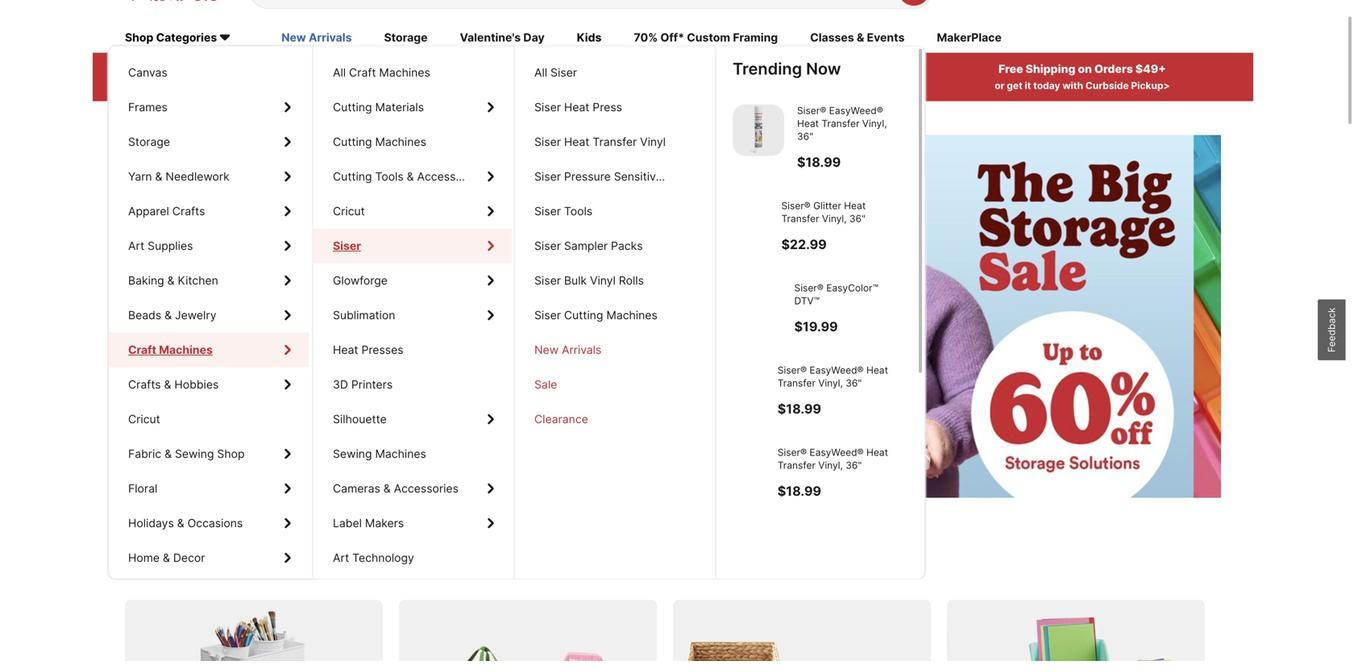 Task type: describe. For each thing, give the bounding box(es) containing it.
craft machines for new arrivals
[[128, 343, 209, 357]]

art technology link
[[314, 541, 512, 575]]

vinyl inside siser bulk vinyl rolls link
[[590, 274, 616, 287]]

holidays & occasions for shop categories
[[128, 516, 243, 530]]

clearance
[[535, 412, 588, 426]]

decor for classes & events
[[173, 551, 205, 565]]

siser bulk vinyl rolls link
[[515, 263, 714, 298]]

siser tools
[[535, 204, 593, 218]]

siser® inside siser® easycolor™ dtv™
[[795, 282, 824, 294]]

shop categories link
[[125, 30, 249, 47]]

yarn & needlework for new arrivals
[[128, 170, 230, 183]]

art supplies for storage
[[128, 239, 193, 253]]

60%
[[268, 304, 308, 329]]

kitchen for 70% off* custom framing
[[178, 274, 218, 287]]

set.
[[291, 244, 363, 293]]

you
[[572, 80, 590, 92]]

classes & events
[[810, 31, 905, 45]]

home & decor for valentine's day
[[128, 551, 205, 565]]

supplies for classes & events
[[148, 239, 193, 253]]

cutting machines link
[[314, 125, 512, 159]]

storage link for storage
[[109, 125, 309, 159]]

label makers link
[[314, 506, 512, 541]]

baking for kids
[[128, 274, 164, 287]]

canvas for new arrivals
[[128, 66, 168, 79]]

craft for new arrivals
[[128, 343, 155, 357]]

1 vertical spatial new arrivals link
[[515, 333, 714, 367]]

creative
[[204, 554, 281, 578]]

baking & kitchen for classes & events
[[128, 274, 218, 287]]

beads & jewelry for shop categories
[[128, 308, 217, 322]]

makerplace
[[937, 31, 1002, 45]]

0 horizontal spatial new arrivals link
[[282, 30, 352, 47]]

holidays & occasions link for kids
[[109, 506, 309, 541]]

sewing for shop categories
[[175, 447, 214, 461]]

yarn & needlework link for new arrivals
[[109, 159, 309, 194]]

cutting materials link
[[314, 90, 512, 125]]

craft inside "link"
[[349, 66, 376, 79]]

craft machines link for new arrivals
[[109, 333, 309, 367]]

score
[[159, 304, 212, 329]]

cricut for 70% off* custom framing
[[128, 412, 160, 426]]

siser up glowforge
[[333, 239, 361, 253]]

shipping
[[1026, 62, 1076, 76]]

fabric for valentine's day
[[128, 447, 161, 461]]

siser link
[[314, 229, 512, 263]]

machines for new arrivals craft machines link
[[158, 343, 209, 357]]

craft machines for classes & events
[[128, 343, 209, 357]]

free shipping on orders $49+ or get it today with curbside pickup>
[[995, 62, 1170, 92]]

home & decor for 70% off* custom framing
[[128, 551, 205, 565]]

home & decor for kids
[[128, 551, 205, 565]]

framing
[[733, 31, 778, 45]]

rewards
[[692, 62, 741, 76]]

floral link for kids
[[109, 471, 309, 506]]

or
[[995, 80, 1005, 92]]

floral link for 70% off* custom framing
[[109, 471, 309, 506]]

siser for siser cutting machines
[[535, 308, 561, 322]]

sale link
[[515, 367, 714, 402]]

cricut for valentine's day
[[128, 412, 160, 426]]

art supplies link for kids
[[109, 229, 309, 263]]

silhouette
[[333, 412, 387, 426]]

easycolor™
[[827, 282, 879, 294]]

space.
[[452, 554, 515, 578]]

purchases
[[318, 62, 377, 76]]

shop inside 'button'
[[178, 361, 206, 375]]

price
[[287, 62, 316, 76]]

press
[[593, 100, 622, 114]]

trending now
[[733, 59, 841, 79]]

crafts & hobbies link for 70% off* custom framing
[[109, 367, 309, 402]]

home & decor link for storage
[[109, 541, 309, 575]]

all for all siser
[[535, 66, 548, 79]]

siser bulk vinyl rolls
[[535, 274, 644, 287]]

cricut link for new arrivals
[[109, 402, 309, 437]]

holidays & occasions for storage
[[128, 516, 243, 530]]

art for shop categories
[[128, 239, 145, 253]]

custom
[[687, 31, 731, 45]]

70%
[[634, 31, 658, 45]]

decor for new arrivals
[[173, 551, 205, 565]]

0 vertical spatial easyweed®
[[829, 105, 883, 117]]

art technology
[[333, 551, 414, 565]]

20% off all regular price purchases with code daily23us. exclusions apply>
[[176, 62, 377, 92]]

beads for shop categories
[[128, 308, 161, 322]]

score up to 60% off essential storage supplies.
[[159, 304, 583, 329]]

it
[[1025, 80, 1031, 92]]

home for 70% off* custom framing
[[128, 551, 160, 565]]

1 vertical spatial storage
[[285, 554, 358, 578]]

baking for storage
[[128, 274, 164, 287]]

yarn & needlework link for valentine's day
[[109, 159, 309, 194]]

kitchen for storage
[[178, 274, 218, 287]]

machines for craft machines link for shop categories
[[158, 343, 209, 357]]

white rolling cart with art supplies image
[[125, 600, 383, 661]]

storage link for 70% off* custom framing
[[109, 125, 309, 159]]

fabric & sewing shop for storage
[[128, 447, 245, 461]]

0 vertical spatial siser® easyweed® heat transfer vinyl, 36"
[[797, 105, 887, 142]]

kitchen for new arrivals
[[178, 274, 218, 287]]

beads for new arrivals
[[128, 308, 161, 322]]

baking & kitchen link for kids
[[109, 263, 309, 298]]

save on creative storage for every space.
[[125, 554, 515, 578]]

cutting tools & accessories
[[333, 170, 482, 183]]

siser heat press
[[535, 100, 622, 114]]

sewing machines link
[[314, 437, 512, 471]]

machines for craft machines link corresponding to 70% off* custom framing
[[158, 343, 209, 357]]

ready. set. organize!
[[159, 244, 552, 293]]

on inside free shipping on orders $49+ or get it today with curbside pickup>
[[1078, 62, 1092, 76]]

craft machines for 70% off* custom framing
[[128, 343, 209, 357]]

rolls
[[619, 274, 644, 287]]

jewelry for shop categories
[[175, 308, 217, 322]]

glowforge link
[[314, 263, 512, 298]]

presses
[[362, 343, 404, 357]]

frames link for valentine's day
[[109, 90, 309, 125]]

fabric for shop categories
[[128, 447, 161, 461]]

cricut for storage
[[128, 412, 160, 426]]

apparel crafts link for classes & events
[[109, 194, 309, 229]]

siser up when
[[551, 66, 577, 79]]

home & decor link for classes & events
[[109, 541, 309, 575]]

yarn for 70% off* custom framing
[[128, 170, 152, 183]]

$19.99
[[795, 319, 838, 335]]

off
[[204, 62, 221, 76]]

storage for 70% off* custom framing
[[128, 135, 170, 149]]

hobbies for valentine's day
[[174, 378, 219, 391]]

label makers
[[333, 516, 404, 530]]

holidays for storage
[[128, 516, 174, 530]]

beads for valentine's day
[[128, 308, 161, 322]]

you scored a free $5 bonus reward image
[[0, 135, 127, 498]]

new arrivals for the new arrivals link to the bottom
[[535, 343, 602, 357]]

makerplace link
[[937, 30, 1002, 47]]

occasions for classes & events
[[188, 516, 243, 530]]

decor for valentine's day
[[173, 551, 205, 565]]

apparel crafts link for kids
[[109, 194, 309, 229]]

cutting materials
[[333, 100, 424, 114]]

3d printers
[[333, 378, 393, 391]]

canvas link for kids
[[109, 55, 309, 90]]

siser sampler packs
[[535, 239, 643, 253]]

& inside earn 9% in rewards when you use your michaels™ credit card.³ details & apply>
[[785, 80, 792, 92]]

needlework for valentine's day
[[166, 170, 230, 183]]

details
[[750, 80, 783, 92]]

shop categories
[[125, 31, 217, 45]]

colorful plastic storage bins image
[[947, 600, 1205, 661]]

hobbies for classes & events
[[174, 378, 219, 391]]

day
[[524, 31, 545, 45]]

canvas for 70% off* custom framing
[[128, 66, 168, 79]]

siser sampler packs link
[[515, 229, 714, 263]]

siser heat transfer vinyl link
[[515, 125, 714, 159]]

your
[[612, 80, 633, 92]]

9%
[[660, 62, 677, 76]]

cameras & accessories
[[333, 482, 459, 495]]

craft machines link for valentine's day
[[109, 333, 309, 367]]

storage for classes & events
[[128, 135, 170, 149]]

bulk
[[564, 274, 587, 287]]

machines for the cutting machines link at top left
[[375, 135, 426, 149]]

supplies for storage
[[148, 239, 193, 253]]

70% off* custom framing
[[634, 31, 778, 45]]

yarn & needlework link for 70% off* custom framing
[[109, 159, 309, 194]]

pickup>
[[1131, 80, 1170, 92]]

0 vertical spatial accessories
[[417, 170, 482, 183]]

baking & kitchen for new arrivals
[[128, 274, 218, 287]]

cutting down siser bulk vinyl rolls
[[564, 308, 603, 322]]

frames link for new arrivals
[[109, 90, 309, 125]]

beads & jewelry for 70% off* custom framing
[[128, 308, 217, 322]]

with inside 20% off all regular price purchases with code daily23us. exclusions apply>
[[180, 80, 201, 92]]

apparel crafts link for valentine's day
[[109, 194, 309, 229]]

valentine's
[[460, 31, 521, 45]]

apparel for kids
[[128, 204, 169, 218]]

the big storage sale up to 60% off storage solutions with woman holding plastic containers image
[[127, 135, 1223, 498]]

when
[[544, 80, 570, 92]]

ready.
[[159, 244, 281, 293]]

floral for classes & events
[[128, 482, 157, 495]]

occasions for new arrivals
[[188, 516, 243, 530]]

apparel crafts for classes & events
[[128, 204, 205, 218]]

fabric & sewing shop for classes & events
[[128, 447, 245, 461]]

classes
[[810, 31, 854, 45]]

2 vertical spatial siser® easyweed® heat transfer vinyl, 36"
[[778, 447, 888, 471]]

apparel crafts for kids
[[128, 204, 205, 218]]

sublimation link
[[314, 298, 512, 333]]

valentine's day link
[[460, 30, 545, 47]]

technology
[[352, 551, 414, 565]]

heat presses
[[333, 343, 404, 357]]

floral for kids
[[128, 482, 157, 495]]

storage link for valentine's day
[[109, 125, 309, 159]]

3d
[[333, 378, 348, 391]]

all siser link
[[515, 55, 714, 90]]

art for classes & events
[[128, 239, 145, 253]]

heat presses link
[[314, 333, 512, 367]]

save
[[125, 554, 171, 578]]

dtv™
[[795, 295, 820, 307]]

sublimation
[[333, 308, 395, 322]]

apparel crafts link for storage
[[109, 194, 309, 229]]

baking & kitchen link for valentine's day
[[109, 263, 309, 298]]

craft machines link for shop categories
[[109, 333, 309, 367]]

siser tools link
[[515, 194, 714, 229]]

floral link for valentine's day
[[109, 471, 309, 506]]



Task type: vqa. For each thing, say whether or not it's contained in the screenshot.


Task type: locate. For each thing, give the bounding box(es) containing it.
1 horizontal spatial on
[[1078, 62, 1092, 76]]

1 horizontal spatial storage
[[427, 304, 496, 329]]

$18.99
[[797, 154, 841, 170], [778, 401, 822, 417], [778, 483, 822, 499]]

off
[[313, 304, 338, 329]]

classes & events link
[[810, 30, 905, 47]]

1 vertical spatial accessories
[[394, 482, 459, 495]]

new arrivals link down siser cutting machines
[[515, 333, 714, 367]]

siser cutting machines
[[535, 308, 658, 322]]

three water hyacinth baskets in white, brown and tan image
[[673, 600, 931, 661]]

vinyl
[[640, 135, 666, 149], [666, 170, 691, 183], [590, 274, 616, 287]]

sale up the clearance
[[535, 378, 557, 391]]

art supplies for 70% off* custom framing
[[128, 239, 193, 253]]

frames link for shop categories
[[109, 90, 309, 125]]

storage for new arrivals
[[128, 135, 170, 149]]

kids link
[[577, 30, 602, 47]]

hobbies for storage
[[174, 378, 219, 391]]

new down the supplies.
[[535, 343, 559, 357]]

siser® inside siser® glitter heat transfer vinyl, 36"
[[782, 200, 811, 212]]

events
[[867, 31, 905, 45]]

clearance link
[[515, 402, 714, 437]]

cutting tools & accessories link
[[314, 159, 512, 194]]

apparel crafts for 70% off* custom framing
[[128, 204, 205, 218]]

crafts & hobbies link for storage
[[109, 367, 309, 402]]

tools up sampler
[[564, 204, 593, 218]]

1 vertical spatial siser® easyweed® heat transfer vinyl, 36"
[[778, 364, 888, 389]]

beads & jewelry link for shop categories
[[109, 298, 309, 333]]

baking & kitchen for storage
[[128, 274, 218, 287]]

0 vertical spatial new arrivals
[[282, 31, 352, 45]]

heat inside siser® glitter heat transfer vinyl, 36"
[[844, 200, 866, 212]]

holidays & occasions link for shop categories
[[109, 506, 309, 541]]

art supplies link for classes & events
[[109, 229, 309, 263]]

holidays & occasions for valentine's day
[[128, 516, 243, 530]]

exclusions
[[288, 80, 339, 92]]

art supplies link for 70% off* custom framing
[[109, 229, 309, 263]]

card.³
[[718, 80, 748, 92]]

new arrivals link up price
[[282, 30, 352, 47]]

cameras
[[333, 482, 380, 495]]

baking for shop categories
[[128, 274, 164, 287]]

1 vertical spatial sale
[[535, 378, 557, 391]]

occasions for 70% off* custom framing
[[188, 516, 243, 530]]

accessories down the cutting machines link at top left
[[417, 170, 482, 183]]

0 horizontal spatial sale
[[228, 361, 251, 375]]

holiday storage containers image
[[399, 600, 657, 661]]

machines for classes & events craft machines link
[[158, 343, 209, 357]]

jewelry for classes & events
[[175, 308, 217, 322]]

storage link for shop categories
[[109, 125, 309, 159]]

siser down siser bulk vinyl rolls
[[535, 308, 561, 322]]

art supplies link for valentine's day
[[109, 229, 309, 263]]

canvas link
[[109, 55, 309, 90], [109, 55, 309, 90], [109, 55, 309, 90], [109, 55, 309, 90], [109, 55, 309, 90], [109, 55, 309, 90], [109, 55, 309, 90], [109, 55, 309, 90]]

vinyl for siser heat transfer vinyl
[[640, 135, 666, 149]]

craft machines link for kids
[[109, 333, 309, 367]]

storage
[[427, 304, 496, 329], [285, 554, 358, 578]]

storage down organize! on the top
[[427, 304, 496, 329]]

apparel crafts link
[[109, 194, 309, 229], [109, 194, 309, 229], [109, 194, 309, 229], [109, 194, 309, 229], [109, 194, 309, 229], [109, 194, 309, 229], [109, 194, 309, 229], [109, 194, 309, 229]]

0 vertical spatial $18.99
[[797, 154, 841, 170]]

yarn & needlework for classes & events
[[128, 170, 230, 183]]

curbside
[[1086, 80, 1129, 92]]

craft machines for storage
[[128, 343, 209, 357]]

siser left bulk
[[535, 274, 561, 287]]

sale inside 'button'
[[228, 361, 251, 375]]

vinyl right sensitive
[[666, 170, 691, 183]]

cricut for classes & events
[[128, 412, 160, 426]]

cutting down cutting machines
[[333, 170, 372, 183]]

2 vertical spatial easyweed®
[[810, 447, 864, 458]]

siser heat transfer vinyl
[[535, 135, 666, 149]]

for
[[363, 554, 389, 578]]

0 vertical spatial on
[[1078, 62, 1092, 76]]

every
[[394, 554, 447, 578]]

beads & jewelry link for 70% off* custom framing
[[109, 298, 309, 333]]

2 vertical spatial $18.99
[[778, 483, 822, 499]]

needlework for storage
[[166, 170, 230, 183]]

kitchen for classes & events
[[178, 274, 218, 287]]

all up when
[[535, 66, 548, 79]]

0 horizontal spatial on
[[176, 554, 199, 578]]

on up curbside
[[1078, 62, 1092, 76]]

siser cutting machines link
[[515, 298, 714, 333]]

vinyl inside siser pressure sensitive vinyl link
[[666, 170, 691, 183]]

hobbies
[[174, 378, 219, 391], [174, 378, 219, 391], [174, 378, 219, 391], [174, 378, 219, 391], [174, 378, 219, 391], [174, 378, 219, 391], [174, 378, 219, 391], [174, 378, 219, 391]]

use
[[592, 80, 609, 92]]

siser pressure sensitive vinyl link
[[515, 159, 714, 194]]

arrivals up purchases
[[309, 31, 352, 45]]

fabric & sewing shop
[[128, 447, 245, 461], [128, 447, 245, 461], [128, 447, 245, 461], [128, 447, 245, 461], [128, 447, 245, 461], [128, 447, 245, 461], [128, 447, 245, 461], [128, 447, 245, 461]]

0 vertical spatial storage
[[427, 304, 496, 329]]

machines for craft machines link for storage
[[158, 343, 209, 357]]

0 horizontal spatial tools
[[375, 170, 404, 183]]

siser pressure sensitive vinyl
[[535, 170, 691, 183]]

0 horizontal spatial storage
[[285, 554, 358, 578]]

canvas for storage
[[128, 66, 168, 79]]

sewing machines
[[333, 447, 426, 461]]

1 horizontal spatial all
[[333, 66, 346, 79]]

storage link for new arrivals
[[109, 125, 309, 159]]

1 horizontal spatial with
[[1063, 80, 1084, 92]]

storage link
[[384, 30, 428, 47], [109, 125, 309, 159], [109, 125, 309, 159], [109, 125, 309, 159], [109, 125, 309, 159], [109, 125, 309, 159], [109, 125, 309, 159], [109, 125, 309, 159], [109, 125, 309, 159]]

storage link for kids
[[109, 125, 309, 159]]

1 vertical spatial vinyl
[[666, 170, 691, 183]]

yarn for shop categories
[[128, 170, 152, 183]]

yarn for kids
[[128, 170, 152, 183]]

art supplies for classes & events
[[128, 239, 193, 253]]

craft for shop categories
[[128, 343, 155, 357]]

1 vertical spatial new arrivals
[[535, 343, 602, 357]]

siser® easyweed® heat transfer vinyl, 36"
[[797, 105, 887, 142], [778, 364, 888, 389], [778, 447, 888, 471]]

1 with from the left
[[180, 80, 201, 92]]

earn
[[632, 62, 657, 76]]

1 vertical spatial arrivals
[[562, 343, 602, 357]]

1 vertical spatial $18.99
[[778, 401, 822, 417]]

siser up siser tools on the left
[[535, 170, 561, 183]]

machines inside "link"
[[379, 66, 430, 79]]

yarn
[[128, 170, 152, 183], [128, 170, 152, 183], [128, 170, 152, 183], [128, 170, 152, 183], [128, 170, 152, 183], [128, 170, 152, 183], [128, 170, 152, 183], [128, 170, 152, 183]]

craft machines link for classes & events
[[109, 333, 309, 367]]

beads & jewelry for kids
[[128, 308, 217, 322]]

all inside the all craft machines "link"
[[333, 66, 346, 79]]

shop the sale button
[[159, 349, 270, 388]]

supplies for shop categories
[[148, 239, 193, 253]]

categories
[[156, 31, 217, 45]]

0 vertical spatial new
[[282, 31, 306, 45]]

vinyl inside "siser heat transfer vinyl" link
[[640, 135, 666, 149]]

1 horizontal spatial tools
[[564, 204, 593, 218]]

fabric & sewing shop link for 70% off* custom framing
[[109, 437, 309, 471]]

all right off
[[224, 62, 239, 76]]

all siser
[[535, 66, 577, 79]]

yarn & needlework
[[128, 170, 230, 183], [128, 170, 230, 183], [128, 170, 230, 183], [128, 170, 230, 183], [128, 170, 230, 183], [128, 170, 230, 183], [128, 170, 230, 183], [128, 170, 230, 183]]

baking for new arrivals
[[128, 274, 164, 287]]

fabric & sewing shop link for kids
[[109, 437, 309, 471]]

storage for storage
[[128, 135, 170, 149]]

free
[[999, 62, 1023, 76]]

2 vertical spatial vinyl
[[590, 274, 616, 287]]

floral
[[128, 482, 157, 495], [128, 482, 157, 495], [128, 482, 157, 495], [128, 482, 157, 495], [128, 482, 157, 495], [128, 482, 157, 495], [128, 482, 157, 495], [128, 482, 157, 495]]

baking for valentine's day
[[128, 274, 164, 287]]

apparel for storage
[[128, 204, 169, 218]]

all
[[224, 62, 239, 76], [333, 66, 346, 79], [535, 66, 548, 79]]

machines for craft machines link related to kids
[[158, 343, 209, 357]]

apparel for valentine's day
[[128, 204, 169, 218]]

sale right the
[[228, 361, 251, 375]]

fabric for kids
[[128, 447, 161, 461]]

canvas for classes & events
[[128, 66, 168, 79]]

regular
[[241, 62, 284, 76]]

new arrivals down the supplies.
[[535, 343, 602, 357]]

0 horizontal spatial new arrivals
[[282, 31, 352, 45]]

0 horizontal spatial new
[[282, 31, 306, 45]]

baking
[[128, 274, 164, 287], [128, 274, 164, 287], [128, 274, 164, 287], [128, 274, 164, 287], [128, 274, 164, 287], [128, 274, 164, 287], [128, 274, 164, 287], [128, 274, 164, 287]]

frames link for storage
[[109, 90, 309, 125]]

1 horizontal spatial sale
[[535, 378, 557, 391]]

new arrivals up price
[[282, 31, 352, 45]]

siser® glitter heat transfer vinyl, 36"
[[782, 200, 866, 225]]

kitchen
[[178, 274, 218, 287], [178, 274, 218, 287], [178, 274, 218, 287], [178, 274, 218, 287], [178, 274, 218, 287], [178, 274, 218, 287], [178, 274, 218, 287], [178, 274, 218, 287]]

frames link
[[109, 90, 309, 125], [109, 90, 309, 125], [109, 90, 309, 125], [109, 90, 309, 125], [109, 90, 309, 125], [109, 90, 309, 125], [109, 90, 309, 125], [109, 90, 309, 125]]

needlework
[[166, 170, 230, 183], [166, 170, 230, 183], [166, 170, 230, 183], [166, 170, 230, 183], [166, 170, 230, 183], [166, 170, 230, 183], [166, 170, 230, 183], [166, 170, 230, 183]]

home for storage
[[128, 551, 160, 565]]

1 vertical spatial easyweed®
[[810, 364, 864, 376]]

machines
[[379, 66, 430, 79], [375, 135, 426, 149], [607, 308, 658, 322], [158, 343, 209, 357], [158, 343, 209, 357], [158, 343, 209, 357], [158, 343, 209, 357], [158, 343, 209, 357], [158, 343, 209, 357], [158, 343, 209, 357], [159, 343, 213, 357], [375, 447, 426, 461]]

kids
[[577, 31, 602, 45]]

art
[[128, 239, 145, 253], [128, 239, 145, 253], [128, 239, 145, 253], [128, 239, 145, 253], [128, 239, 145, 253], [128, 239, 145, 253], [128, 239, 145, 253], [128, 239, 145, 253], [333, 551, 349, 565]]

holidays
[[128, 516, 174, 530], [128, 516, 174, 530], [128, 516, 174, 530], [128, 516, 174, 530], [128, 516, 174, 530], [128, 516, 174, 530], [128, 516, 174, 530], [128, 516, 174, 530]]

0 vertical spatial tools
[[375, 170, 404, 183]]

cricut link for 70% off* custom framing
[[109, 402, 309, 437]]

fabric & sewing shop link for new arrivals
[[109, 437, 309, 471]]

$22.99
[[782, 237, 827, 252]]

0 vertical spatial vinyl
[[640, 135, 666, 149]]

occasions for kids
[[188, 516, 243, 530]]

siser up siser sampler packs
[[535, 204, 561, 218]]

decor for shop categories
[[173, 551, 205, 565]]

cricut link for valentine's day
[[109, 402, 309, 437]]

tools down cutting machines
[[375, 170, 404, 183]]

storage link for classes & events
[[109, 125, 309, 159]]

transfer inside siser® glitter heat transfer vinyl, 36"
[[782, 213, 820, 225]]

apparel for 70% off* custom framing
[[128, 204, 169, 218]]

beads & jewelry
[[128, 308, 217, 322], [128, 308, 217, 322], [128, 308, 217, 322], [128, 308, 217, 322], [128, 308, 217, 322], [128, 308, 217, 322], [128, 308, 217, 322], [128, 308, 217, 322]]

art for storage
[[128, 239, 145, 253]]

all up apply>
[[333, 66, 346, 79]]

with right "today"
[[1063, 80, 1084, 92]]

0 horizontal spatial all
[[224, 62, 239, 76]]

yarn & needlework for shop categories
[[128, 170, 230, 183]]

frames for classes & events
[[128, 100, 168, 114]]

fabric & sewing shop for kids
[[128, 447, 245, 461]]

yarn & needlework link for kids
[[109, 159, 309, 194]]

crafts & hobbies link for valentine's day
[[109, 367, 309, 402]]

2 horizontal spatial all
[[535, 66, 548, 79]]

cutting machines
[[333, 135, 426, 149]]

vinyl up sensitive
[[640, 135, 666, 149]]

1 horizontal spatial new
[[535, 343, 559, 357]]

on right save
[[176, 554, 199, 578]]

craft machines for shop categories
[[128, 343, 209, 357]]

jewelry
[[175, 308, 217, 322], [175, 308, 217, 322], [175, 308, 217, 322], [175, 308, 217, 322], [175, 308, 217, 322], [175, 308, 217, 322], [175, 308, 217, 322], [175, 308, 217, 322]]

baking for 70% off* custom framing
[[128, 274, 164, 287]]

cricut link for storage
[[109, 402, 309, 437]]

frames for storage
[[128, 100, 168, 114]]

art supplies for kids
[[128, 239, 193, 253]]

0 horizontal spatial arrivals
[[309, 31, 352, 45]]

fabric & sewing shop link for storage
[[109, 437, 309, 471]]

yarn & needlework for storage
[[128, 170, 230, 183]]

canvas link for new arrivals
[[109, 55, 309, 90]]

crafts & hobbies link
[[109, 367, 309, 402], [109, 367, 309, 402], [109, 367, 309, 402], [109, 367, 309, 402], [109, 367, 309, 402], [109, 367, 309, 402], [109, 367, 309, 402], [109, 367, 309, 402]]

storage for valentine's day
[[128, 135, 170, 149]]

the
[[208, 361, 225, 375]]

1 horizontal spatial new arrivals
[[535, 343, 602, 357]]

daily23us.
[[229, 80, 285, 92]]

up
[[216, 304, 240, 329]]

storage down label
[[285, 554, 358, 578]]

all craft machines link
[[314, 55, 512, 90]]

yarn & needlework link
[[109, 159, 309, 194], [109, 159, 309, 194], [109, 159, 309, 194], [109, 159, 309, 194], [109, 159, 309, 194], [109, 159, 309, 194], [109, 159, 309, 194], [109, 159, 309, 194]]

1 horizontal spatial new arrivals link
[[515, 333, 714, 367]]

shop for classes & events
[[217, 447, 245, 461]]

apparel crafts for valentine's day
[[128, 204, 205, 218]]

needlework for 70% off* custom framing
[[166, 170, 230, 183]]

cutting down apply>
[[333, 100, 372, 114]]

floral link for new arrivals
[[109, 471, 309, 506]]

2 with from the left
[[1063, 80, 1084, 92]]

home
[[128, 551, 160, 565], [128, 551, 160, 565], [128, 551, 160, 565], [128, 551, 160, 565], [128, 551, 160, 565], [128, 551, 160, 565], [128, 551, 160, 565], [128, 551, 160, 565]]

home for new arrivals
[[128, 551, 160, 565]]

with down 20%
[[180, 80, 201, 92]]

apparel
[[128, 204, 169, 218], [128, 204, 169, 218], [128, 204, 169, 218], [128, 204, 169, 218], [128, 204, 169, 218], [128, 204, 169, 218], [128, 204, 169, 218], [128, 204, 169, 218]]

accessories up label makers link
[[394, 482, 459, 495]]

$49+
[[1136, 62, 1166, 76]]

today
[[1034, 80, 1061, 92]]

siser down when
[[535, 100, 561, 114]]

1 horizontal spatial arrivals
[[562, 343, 602, 357]]

1 vertical spatial on
[[176, 554, 199, 578]]

art supplies link
[[109, 229, 309, 263], [109, 229, 309, 263], [109, 229, 309, 263], [109, 229, 309, 263], [109, 229, 309, 263], [109, 229, 309, 263], [109, 229, 309, 263], [109, 229, 309, 263]]

canvas link for valentine's day
[[109, 55, 309, 90]]

apparel for classes & events
[[128, 204, 169, 218]]

baking & kitchen link
[[109, 263, 309, 298], [109, 263, 309, 298], [109, 263, 309, 298], [109, 263, 309, 298], [109, 263, 309, 298], [109, 263, 309, 298], [109, 263, 309, 298], [109, 263, 309, 298]]

cutting down 'cutting materials'
[[333, 135, 372, 149]]

valentine's day
[[460, 31, 545, 45]]

0 horizontal spatial with
[[180, 80, 201, 92]]

holidays & occasions link
[[109, 506, 309, 541], [109, 506, 309, 541], [109, 506, 309, 541], [109, 506, 309, 541], [109, 506, 309, 541], [109, 506, 309, 541], [109, 506, 309, 541], [109, 506, 309, 541]]

fabric & sewing shop link for valentine's day
[[109, 437, 309, 471]]

baking & kitchen
[[128, 274, 218, 287], [128, 274, 218, 287], [128, 274, 218, 287], [128, 274, 218, 287], [128, 274, 218, 287], [128, 274, 218, 287], [128, 274, 218, 287], [128, 274, 218, 287]]

canvas for valentine's day
[[128, 66, 168, 79]]

0 vertical spatial new arrivals link
[[282, 30, 352, 47]]

0 vertical spatial sale
[[228, 361, 251, 375]]

with inside free shipping on orders $49+ or get it today with curbside pickup>
[[1063, 80, 1084, 92]]

decor for kids
[[173, 551, 205, 565]]

36" inside siser® glitter heat transfer vinyl, 36"
[[850, 213, 866, 225]]

1 vertical spatial tools
[[564, 204, 593, 218]]

item undefined image
[[733, 104, 784, 156]]

new up price
[[282, 31, 306, 45]]

arrivals down siser cutting machines
[[562, 343, 602, 357]]

hobbies for 70% off* custom framing
[[174, 378, 219, 391]]

0 vertical spatial arrivals
[[309, 31, 352, 45]]

all inside 20% off all regular price purchases with code daily23us. exclusions apply>
[[224, 62, 239, 76]]

siser down siser tools on the left
[[535, 239, 561, 253]]

makers
[[365, 516, 404, 530]]

home for shop categories
[[128, 551, 160, 565]]

vinyl right bulk
[[590, 274, 616, 287]]

all for all craft machines
[[333, 66, 346, 79]]

vinyl, inside siser® glitter heat transfer vinyl, 36"
[[822, 213, 847, 225]]

all inside all siser link
[[535, 66, 548, 79]]

siser down "siser heat press"
[[535, 135, 561, 149]]

holidays & occasions for classes & events
[[128, 516, 243, 530]]

jewelry for 70% off* custom framing
[[175, 308, 217, 322]]

1 vertical spatial new
[[535, 343, 559, 357]]

essential
[[342, 304, 423, 329]]

frames for 70% off* custom framing
[[128, 100, 168, 114]]

apparel for shop categories
[[128, 204, 169, 218]]

materials
[[375, 100, 424, 114]]



